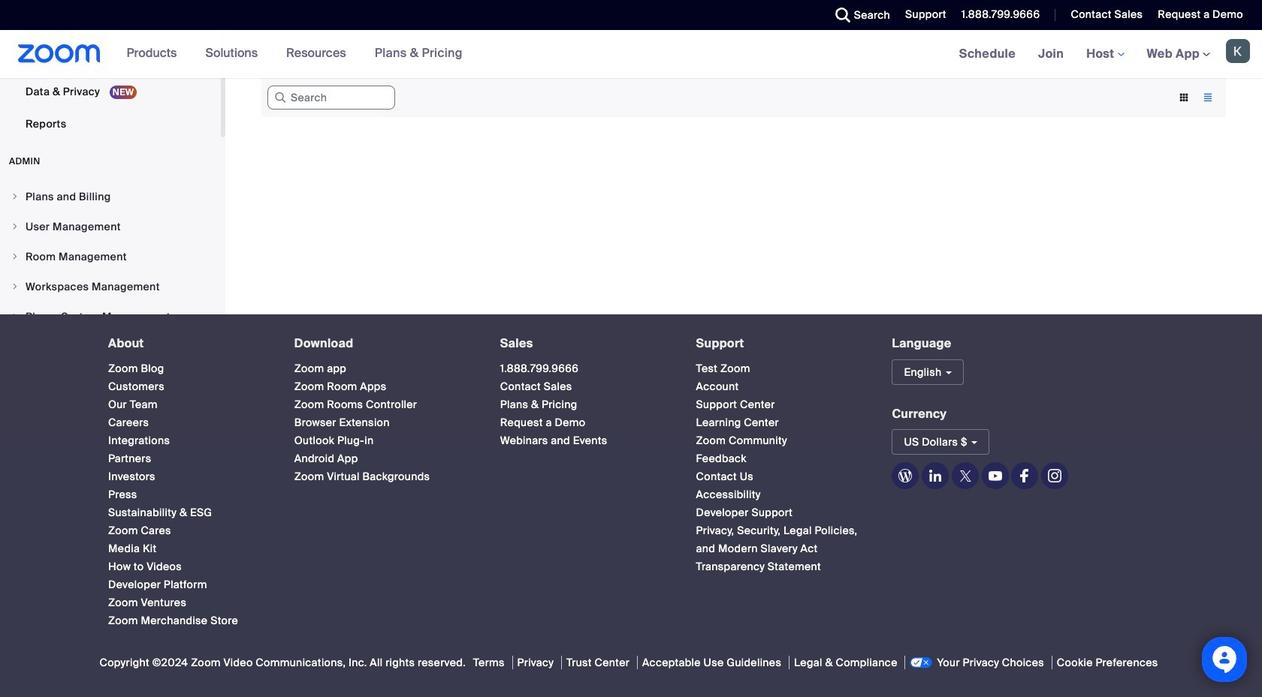 Task type: locate. For each thing, give the bounding box(es) containing it.
0 vertical spatial right image
[[11, 192, 20, 201]]

4 heading from the left
[[696, 337, 865, 351]]

2 menu item from the top
[[0, 213, 221, 241]]

3 right image from the top
[[11, 313, 20, 322]]

zoom logo image
[[18, 44, 100, 63]]

right image
[[11, 222, 20, 231], [11, 252, 20, 261], [11, 313, 20, 322]]

grid mode, not selected image
[[1172, 91, 1196, 104]]

3 heading from the left
[[500, 337, 669, 351]]

menu item
[[0, 183, 221, 211], [0, 213, 221, 241], [0, 243, 221, 271], [0, 273, 221, 301], [0, 303, 221, 331]]

personal menu menu
[[0, 0, 221, 140]]

2 heading from the left
[[294, 337, 473, 351]]

1 menu item from the top
[[0, 183, 221, 211]]

right image
[[11, 192, 20, 201], [11, 282, 20, 291]]

2 vertical spatial right image
[[11, 313, 20, 322]]

1 vertical spatial right image
[[11, 252, 20, 261]]

1 vertical spatial right image
[[11, 282, 20, 291]]

banner
[[0, 30, 1262, 79]]

heading
[[108, 337, 267, 351], [294, 337, 473, 351], [500, 337, 669, 351], [696, 337, 865, 351]]

0 vertical spatial right image
[[11, 222, 20, 231]]

2 right image from the top
[[11, 282, 20, 291]]



Task type: describe. For each thing, give the bounding box(es) containing it.
1 heading from the left
[[108, 337, 267, 351]]

5 menu item from the top
[[0, 303, 221, 331]]

list mode, selected image
[[1196, 91, 1220, 104]]

admin menu menu
[[0, 183, 221, 393]]

4 menu item from the top
[[0, 273, 221, 301]]

3 menu item from the top
[[0, 243, 221, 271]]

1 right image from the top
[[11, 192, 20, 201]]

2 right image from the top
[[11, 252, 20, 261]]

meetings navigation
[[948, 30, 1262, 79]]

product information navigation
[[115, 30, 474, 78]]

profile picture image
[[1226, 39, 1250, 63]]

1 right image from the top
[[11, 222, 20, 231]]

Search text field
[[267, 86, 395, 110]]



Task type: vqa. For each thing, say whether or not it's contained in the screenshot.
first right icon from the bottom
yes



